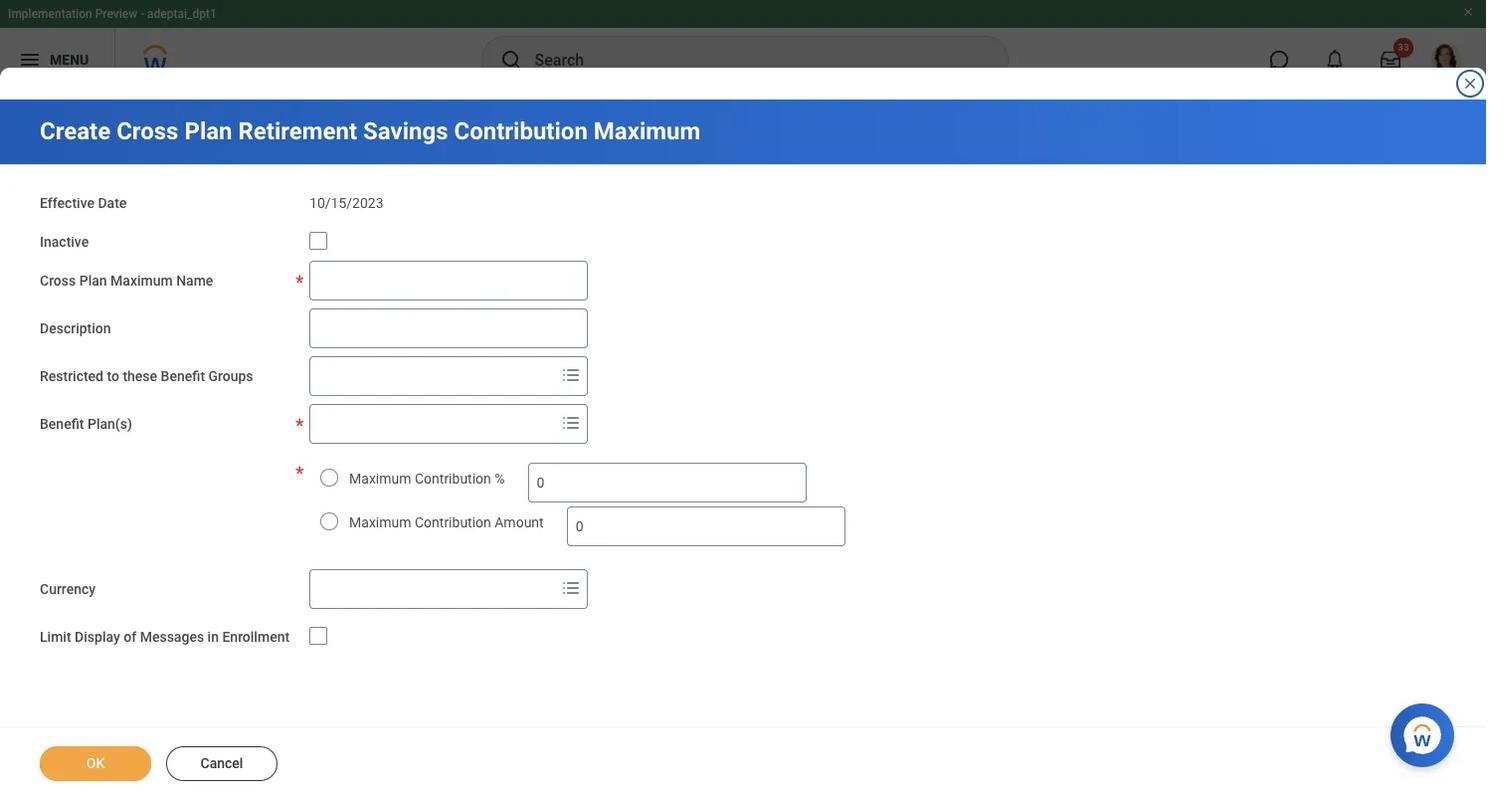 Task type: describe. For each thing, give the bounding box(es) containing it.
plan(s)
[[87, 415, 132, 431]]

search image
[[499, 48, 523, 72]]

ok
[[86, 755, 105, 771]]

preview
[[95, 7, 137, 21]]

Maximum Contribution Amount text field
[[567, 506, 846, 546]]

-
[[140, 7, 144, 21]]

ok button
[[40, 746, 151, 781]]

1 horizontal spatial cross
[[117, 117, 179, 145]]

0 vertical spatial contribution
[[454, 117, 588, 145]]

prompts image for plan(s)
[[559, 410, 583, 434]]

messages
[[140, 628, 204, 644]]

adeptai_dpt1
[[147, 7, 217, 21]]

profile logan mcneil element
[[1419, 38, 1475, 82]]

groups
[[208, 368, 253, 384]]

Restricted to these Benefit Groups field
[[311, 358, 555, 394]]

create cross plan retirement savings contribution maximum
[[40, 117, 701, 145]]

Cross Plan Maximum Name text field
[[310, 260, 588, 300]]

amount
[[495, 514, 544, 530]]

description
[[40, 320, 111, 336]]

effective
[[40, 195, 95, 211]]

savings
[[363, 117, 448, 145]]

Maximum Contribution % text field
[[528, 462, 807, 502]]

Benefit Plan(s) field
[[311, 406, 555, 441]]

enrollment
[[222, 628, 290, 644]]

Description text field
[[310, 308, 588, 348]]

in
[[208, 628, 219, 644]]

maximum contribution %
[[349, 470, 505, 486]]

close create cross plan retirement savings contribution maximum image
[[1463, 76, 1479, 92]]

currency
[[40, 581, 96, 597]]

benefit plan(s)
[[40, 415, 132, 431]]

cancel button
[[166, 746, 278, 781]]

implementation
[[8, 7, 92, 21]]

0 vertical spatial plan
[[184, 117, 232, 145]]

3 prompts image from the top
[[559, 576, 583, 600]]

10/15/2023
[[310, 195, 384, 211]]

%
[[495, 470, 505, 486]]

1 vertical spatial cross
[[40, 272, 76, 288]]

contribution for amount
[[415, 514, 491, 530]]

contribution for %
[[415, 470, 491, 486]]



Task type: vqa. For each thing, say whether or not it's contained in the screenshot.
jobs,
no



Task type: locate. For each thing, give the bounding box(es) containing it.
implementation preview -   adeptai_dpt1 banner
[[0, 0, 1487, 92]]

benefit
[[161, 368, 205, 384], [40, 415, 84, 431]]

1 horizontal spatial benefit
[[161, 368, 205, 384]]

implementation preview -   adeptai_dpt1
[[8, 7, 217, 21]]

1 horizontal spatial plan
[[184, 117, 232, 145]]

prompts image for to
[[559, 363, 583, 387]]

benefit left plan(s)
[[40, 415, 84, 431]]

maximum
[[594, 117, 701, 145], [111, 272, 173, 288], [349, 470, 412, 486], [349, 514, 412, 530]]

create
[[40, 117, 111, 145]]

0 vertical spatial benefit
[[161, 368, 205, 384]]

1 vertical spatial plan
[[79, 272, 107, 288]]

1 vertical spatial benefit
[[40, 415, 84, 431]]

contribution
[[454, 117, 588, 145], [415, 470, 491, 486], [415, 514, 491, 530]]

Currency field
[[311, 571, 555, 607]]

1 vertical spatial contribution
[[415, 470, 491, 486]]

0 vertical spatial prompts image
[[559, 363, 583, 387]]

cross down inactive
[[40, 272, 76, 288]]

cancel
[[201, 755, 243, 771]]

plan
[[184, 117, 232, 145], [79, 272, 107, 288]]

restricted
[[40, 368, 104, 384]]

contribution down search image
[[454, 117, 588, 145]]

contribution down maximum contribution %
[[415, 514, 491, 530]]

restricted to these benefit groups
[[40, 368, 253, 384]]

0 horizontal spatial cross
[[40, 272, 76, 288]]

inactive
[[40, 234, 89, 250]]

benefit right these
[[161, 368, 205, 384]]

inbox large image
[[1381, 50, 1401, 70]]

cross
[[117, 117, 179, 145], [40, 272, 76, 288]]

2 vertical spatial contribution
[[415, 514, 491, 530]]

contribution up maximum contribution amount
[[415, 470, 491, 486]]

cross plan maximum name
[[40, 272, 213, 288]]

prompts image
[[559, 363, 583, 387], [559, 410, 583, 434], [559, 576, 583, 600]]

effective date element
[[310, 183, 384, 213]]

1 prompts image from the top
[[559, 363, 583, 387]]

2 prompts image from the top
[[559, 410, 583, 434]]

plan left retirement
[[184, 117, 232, 145]]

0 horizontal spatial plan
[[79, 272, 107, 288]]

0 horizontal spatial benefit
[[40, 415, 84, 431]]

to
[[107, 368, 119, 384]]

these
[[123, 368, 157, 384]]

retirement
[[238, 117, 357, 145]]

effective date
[[40, 195, 127, 211]]

create cross plan retirement savings contribution maximum dialog
[[0, 0, 1487, 799]]

workday assistant region
[[1391, 696, 1463, 767]]

limit
[[40, 628, 71, 644]]

notifications large image
[[1326, 50, 1345, 70]]

create cross plan retirement savings contribution maximum main content
[[0, 100, 1487, 799]]

date
[[98, 195, 127, 211]]

0 vertical spatial cross
[[117, 117, 179, 145]]

name
[[176, 272, 213, 288]]

display
[[75, 628, 120, 644]]

of
[[124, 628, 137, 644]]

maximum contribution amount
[[349, 514, 544, 530]]

1 vertical spatial prompts image
[[559, 410, 583, 434]]

cross right the create
[[117, 117, 179, 145]]

close environment banner image
[[1463, 6, 1475, 18]]

limit display of messages in enrollment
[[40, 628, 290, 644]]

2 vertical spatial prompts image
[[559, 576, 583, 600]]

plan down inactive
[[79, 272, 107, 288]]



